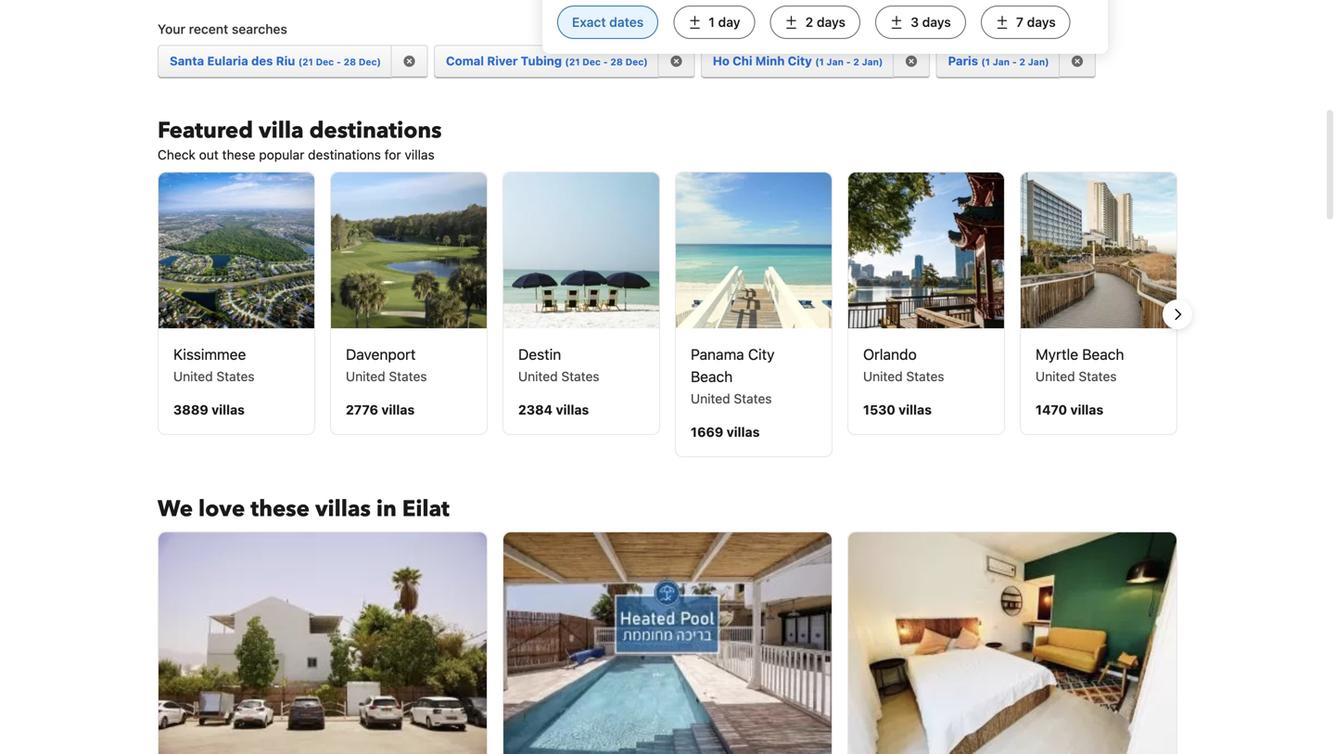 Task type: vqa. For each thing, say whether or not it's contained in the screenshot.
for
yes



Task type: describe. For each thing, give the bounding box(es) containing it.
jan inside ho chi minh city (1 jan - 2 jan)
[[827, 56, 844, 67]]

davenport
[[346, 345, 416, 363]]

yalarent cliff side villa with private heated pool image
[[504, 532, 832, 754]]

united inside myrtle beach united states
[[1036, 369, 1076, 384]]

0 horizontal spatial 2
[[806, 14, 814, 30]]

davenport section
[[330, 171, 488, 435]]

love
[[199, 494, 245, 524]]

comal river tubing (21 dec - 28 dec)
[[446, 54, 648, 68]]

exact dates
[[572, 14, 644, 30]]

for
[[385, 147, 401, 162]]

0 vertical spatial destinations
[[309, 115, 442, 146]]

villas inside featured villa destinations check out these popular destinations for villas
[[405, 147, 435, 162]]

villas for orlando
[[899, 402, 932, 417]]

river
[[487, 54, 518, 68]]

davenport image
[[331, 172, 487, 328]]

eilat
[[402, 494, 450, 524]]

beach inside myrtle beach united states
[[1083, 345, 1125, 363]]

featured
[[158, 115, 253, 146]]

city inside "panama city beach united states"
[[748, 345, 775, 363]]

states inside myrtle beach united states
[[1079, 369, 1117, 384]]

days for 7 days
[[1027, 14, 1056, 30]]

destin
[[519, 345, 561, 363]]

(1 inside ho chi minh city (1 jan - 2 jan)
[[815, 56, 824, 67]]

these inside featured villa destinations check out these popular destinations for villas
[[222, 147, 256, 162]]

7 days
[[1017, 14, 1056, 30]]

אדום 179, דירות נופש image
[[159, 532, 487, 754]]

3
[[911, 14, 919, 30]]

kissimmee section
[[158, 171, 315, 435]]

panama city beach image
[[676, 172, 832, 328]]

2384 villas
[[519, 402, 589, 417]]

- inside 'santa eularia des riu (21 dec - 28 dec)'
[[337, 56, 341, 67]]

orlando image
[[849, 172, 1005, 328]]

1 day
[[709, 14, 741, 30]]

featured villa destinations region
[[143, 171, 1193, 457]]

dec) inside comal river tubing (21 dec - 28 dec)
[[626, 56, 648, 67]]

1470 villas
[[1036, 402, 1104, 417]]

3 days
[[911, 14, 951, 30]]

1669 villas
[[691, 424, 760, 439]]

united for orlando
[[864, 369, 903, 384]]

dec) inside 'santa eularia des riu (21 dec - 28 dec)'
[[359, 56, 381, 67]]

1 horizontal spatial city
[[788, 54, 812, 68]]

next image
[[1167, 303, 1189, 325]]

2 days
[[806, 14, 846, 30]]

(21 inside 'santa eularia des riu (21 dec - 28 dec)'
[[298, 56, 313, 67]]

28 inside 'santa eularia des riu (21 dec - 28 dec)'
[[344, 56, 356, 67]]

1 vertical spatial destinations
[[308, 147, 381, 162]]

28 inside comal river tubing (21 dec - 28 dec)
[[611, 56, 623, 67]]

panama city beach united states
[[691, 345, 775, 406]]

villas for panama city beach
[[727, 424, 760, 439]]

day
[[719, 14, 741, 30]]

recent
[[189, 21, 228, 36]]

des
[[251, 54, 273, 68]]

1530 villas
[[864, 402, 932, 417]]

popular
[[259, 147, 305, 162]]

paris
 - remove this item from your recent searches image
[[1072, 55, 1084, 68]]

your
[[158, 21, 186, 36]]

dates
[[610, 14, 644, 30]]

states for kissimmee
[[217, 369, 255, 384]]

2 inside ho chi minh city (1 jan - 2 jan)
[[854, 56, 860, 67]]

united for kissimmee
[[173, 369, 213, 384]]

1669
[[691, 424, 724, 439]]

kissimmee united states
[[173, 345, 255, 384]]

3889 villas
[[173, 402, 245, 417]]

chi
[[733, 54, 753, 68]]

riu
[[276, 54, 295, 68]]

orlando
[[864, 345, 917, 363]]

united for davenport
[[346, 369, 386, 384]]

villas for destin
[[556, 402, 589, 417]]

panama city beach section
[[675, 171, 833, 457]]

out
[[199, 147, 219, 162]]

ho chi minh city
 - remove this item from your recent searches image
[[905, 55, 918, 68]]

myrtle beach section
[[1020, 171, 1178, 435]]

minh
[[756, 54, 785, 68]]

villas for davenport
[[382, 402, 415, 417]]

states for destin
[[562, 369, 600, 384]]

in
[[376, 494, 397, 524]]

tubing
[[521, 54, 562, 68]]

2776
[[346, 402, 378, 417]]

united for destin
[[519, 369, 558, 384]]

states for orlando
[[907, 369, 945, 384]]

eularia
[[207, 54, 248, 68]]

we love these villas in eilat
[[158, 494, 450, 524]]

7
[[1017, 14, 1024, 30]]

orlando section
[[848, 171, 1006, 435]]



Task type: locate. For each thing, give the bounding box(es) containing it.
2 down 7
[[1020, 56, 1026, 67]]

states inside destin united states
[[562, 369, 600, 384]]

myrtle beach image
[[1021, 172, 1177, 328]]

states down orlando
[[907, 369, 945, 384]]

villas right 1470
[[1071, 402, 1104, 417]]

united inside orlando united states
[[864, 369, 903, 384]]

3 days from the left
[[1027, 14, 1056, 30]]

destinations
[[309, 115, 442, 146], [308, 147, 381, 162]]

states up 1669 villas
[[734, 391, 772, 406]]

villas right 1530
[[899, 402, 932, 417]]

1530
[[864, 402, 896, 417]]

28
[[344, 56, 356, 67], [611, 56, 623, 67]]

1 horizontal spatial jan
[[993, 56, 1010, 67]]

0 vertical spatial beach
[[1083, 345, 1125, 363]]

paris (1 jan - 2 jan)
[[948, 54, 1050, 68]]

1 dec from the left
[[316, 56, 334, 67]]

dec inside comal river tubing (21 dec - 28 dec)
[[583, 56, 601, 67]]

we
[[158, 494, 193, 524]]

2 horizontal spatial 2
[[1020, 56, 1026, 67]]

days right 7
[[1027, 14, 1056, 30]]

these right love
[[251, 494, 310, 524]]

united inside 'kissimmee united states'
[[173, 369, 213, 384]]

1 horizontal spatial 2
[[854, 56, 860, 67]]

2 jan from the left
[[993, 56, 1010, 67]]

1 jan from the left
[[827, 56, 844, 67]]

orlando united states
[[864, 345, 945, 384]]

ho
[[713, 54, 730, 68]]

jan inside paris (1 jan - 2 jan)
[[993, 56, 1010, 67]]

0 horizontal spatial dec)
[[359, 56, 381, 67]]

1 horizontal spatial dec
[[583, 56, 601, 67]]

villas inside davenport section
[[382, 402, 415, 417]]

dec inside 'santa eularia des riu (21 dec - 28 dec)'
[[316, 56, 334, 67]]

villas inside myrtle beach section
[[1071, 402, 1104, 417]]

- left ho chi minh city
 - remove this item from your recent searches icon
[[847, 56, 851, 67]]

villas
[[405, 147, 435, 162], [212, 402, 245, 417], [382, 402, 415, 417], [556, 402, 589, 417], [899, 402, 932, 417], [1071, 402, 1104, 417], [727, 424, 760, 439], [315, 494, 371, 524]]

- down 7
[[1013, 56, 1017, 67]]

1 dec) from the left
[[359, 56, 381, 67]]

your recent searches
[[158, 21, 287, 36]]

1 vertical spatial beach
[[691, 368, 733, 385]]

- inside paris (1 jan - 2 jan)
[[1013, 56, 1017, 67]]

jan) inside paris (1 jan - 2 jan)
[[1028, 56, 1050, 67]]

states inside the davenport united states
[[389, 369, 427, 384]]

dec
[[316, 56, 334, 67], [583, 56, 601, 67]]

(21 right tubing
[[565, 56, 580, 67]]

2 - from the left
[[604, 56, 608, 67]]

beach inside "panama city beach united states"
[[691, 368, 733, 385]]

santa
[[170, 54, 204, 68]]

states inside "panama city beach united states"
[[734, 391, 772, 406]]

1 horizontal spatial 28
[[611, 56, 623, 67]]

myrtle
[[1036, 345, 1079, 363]]

2 dec) from the left
[[626, 56, 648, 67]]

2 days from the left
[[923, 14, 951, 30]]

28 down exact dates
[[611, 56, 623, 67]]

days for 3 days
[[923, 14, 951, 30]]

dec)
[[359, 56, 381, 67], [626, 56, 648, 67]]

days
[[817, 14, 846, 30], [923, 14, 951, 30], [1027, 14, 1056, 30]]

1 horizontal spatial dec)
[[626, 56, 648, 67]]

(21 right riu
[[298, 56, 313, 67]]

villas right the 2384
[[556, 402, 589, 417]]

comal river tubing
 - remove this item from your recent searches image
[[670, 55, 683, 68]]

(21
[[298, 56, 313, 67], [565, 56, 580, 67]]

2 inside paris (1 jan - 2 jan)
[[1020, 56, 1026, 67]]

1 horizontal spatial jan)
[[1028, 56, 1050, 67]]

states
[[217, 369, 255, 384], [389, 369, 427, 384], [562, 369, 600, 384], [907, 369, 945, 384], [1079, 369, 1117, 384], [734, 391, 772, 406]]

states inside orlando united states
[[907, 369, 945, 384]]

dec) left santa eularia des riu
 - remove this item from your recent searches icon
[[359, 56, 381, 67]]

dec right riu
[[316, 56, 334, 67]]

searches
[[232, 21, 287, 36]]

jan) left paris
 - remove this item from your recent searches image
[[1028, 56, 1050, 67]]

(1
[[815, 56, 824, 67], [982, 56, 991, 67]]

0 horizontal spatial city
[[748, 345, 775, 363]]

united down myrtle
[[1036, 369, 1076, 384]]

2 (1 from the left
[[982, 56, 991, 67]]

2 dec from the left
[[583, 56, 601, 67]]

states down kissimmee
[[217, 369, 255, 384]]

jan) inside ho chi minh city (1 jan - 2 jan)
[[862, 56, 883, 67]]

4 - from the left
[[1013, 56, 1017, 67]]

villas for myrtle beach
[[1071, 402, 1104, 417]]

exact
[[572, 14, 606, 30]]

(1 inside paris (1 jan - 2 jan)
[[982, 56, 991, 67]]

villas for kissimmee
[[212, 402, 245, 417]]

3 - from the left
[[847, 56, 851, 67]]

eilat charming & cozy studio image
[[849, 532, 1177, 754]]

city
[[788, 54, 812, 68], [748, 345, 775, 363]]

2 left ho chi minh city
 - remove this item from your recent searches icon
[[854, 56, 860, 67]]

city right minh
[[788, 54, 812, 68]]

0 horizontal spatial 28
[[344, 56, 356, 67]]

days up ho chi minh city (1 jan - 2 jan)
[[817, 14, 846, 30]]

featured villa destinations check out these popular destinations for villas
[[158, 115, 442, 162]]

0 horizontal spatial jan
[[827, 56, 844, 67]]

2
[[806, 14, 814, 30], [854, 56, 860, 67], [1020, 56, 1026, 67]]

united
[[173, 369, 213, 384], [346, 369, 386, 384], [519, 369, 558, 384], [864, 369, 903, 384], [1036, 369, 1076, 384], [691, 391, 731, 406]]

dec down exact at left
[[583, 56, 601, 67]]

jan
[[827, 56, 844, 67], [993, 56, 1010, 67]]

city right panama
[[748, 345, 775, 363]]

villas right '3889'
[[212, 402, 245, 417]]

days for 2 days
[[817, 14, 846, 30]]

destin section
[[503, 171, 660, 435]]

0 horizontal spatial beach
[[691, 368, 733, 385]]

villas inside orlando section
[[899, 402, 932, 417]]

days right 3
[[923, 14, 951, 30]]

destin image
[[504, 172, 660, 328]]

0 horizontal spatial (1
[[815, 56, 824, 67]]

1 - from the left
[[337, 56, 341, 67]]

1 (21 from the left
[[298, 56, 313, 67]]

check
[[158, 147, 196, 162]]

- inside comal river tubing (21 dec - 28 dec)
[[604, 56, 608, 67]]

1 vertical spatial city
[[748, 345, 775, 363]]

davenport united states
[[346, 345, 427, 384]]

1 (1 from the left
[[815, 56, 824, 67]]

kissimmee
[[173, 345, 246, 363]]

2 horizontal spatial days
[[1027, 14, 1056, 30]]

1 days from the left
[[817, 14, 846, 30]]

jan)
[[862, 56, 883, 67], [1028, 56, 1050, 67]]

1 horizontal spatial days
[[923, 14, 951, 30]]

united inside "panama city beach united states"
[[691, 391, 731, 406]]

villa
[[259, 115, 304, 146]]

states down davenport
[[389, 369, 427, 384]]

1
[[709, 14, 715, 30]]

villas inside kissimmee section
[[212, 402, 245, 417]]

united up 1669
[[691, 391, 731, 406]]

destinations left for
[[308, 147, 381, 162]]

united down orlando
[[864, 369, 903, 384]]

3889
[[173, 402, 208, 417]]

united inside destin united states
[[519, 369, 558, 384]]

villas right for
[[405, 147, 435, 162]]

2 jan) from the left
[[1028, 56, 1050, 67]]

beach right myrtle
[[1083, 345, 1125, 363]]

states up 1470 villas
[[1079, 369, 1117, 384]]

dec) left comal river tubing
 - remove this item from your recent searches icon
[[626, 56, 648, 67]]

jan) left ho chi minh city
 - remove this item from your recent searches icon
[[862, 56, 883, 67]]

28 left santa eularia des riu
 - remove this item from your recent searches icon
[[344, 56, 356, 67]]

kissimmee image
[[159, 172, 314, 328]]

villas left in
[[315, 494, 371, 524]]

0 horizontal spatial jan)
[[862, 56, 883, 67]]

villas right 1669
[[727, 424, 760, 439]]

destinations up for
[[309, 115, 442, 146]]

2 (21 from the left
[[565, 56, 580, 67]]

2384
[[519, 402, 553, 417]]

paris
[[948, 54, 979, 68]]

states up the 2384 villas
[[562, 369, 600, 384]]

these
[[222, 147, 256, 162], [251, 494, 310, 524]]

santa eularia des riu (21 dec - 28 dec)
[[170, 54, 381, 68]]

ho chi minh city (1 jan - 2 jan)
[[713, 54, 883, 68]]

1 horizontal spatial (21
[[565, 56, 580, 67]]

0 vertical spatial city
[[788, 54, 812, 68]]

(1 down the 2 days
[[815, 56, 824, 67]]

jan right paris
[[993, 56, 1010, 67]]

myrtle beach united states
[[1036, 345, 1125, 384]]

- inside ho chi minh city (1 jan - 2 jan)
[[847, 56, 851, 67]]

- right riu
[[337, 56, 341, 67]]

(1 right paris
[[982, 56, 991, 67]]

0 horizontal spatial dec
[[316, 56, 334, 67]]

(21 inside comal river tubing (21 dec - 28 dec)
[[565, 56, 580, 67]]

2 up ho chi minh city (1 jan - 2 jan)
[[806, 14, 814, 30]]

santa eularia des riu
 - remove this item from your recent searches image
[[403, 55, 416, 68]]

united down kissimmee
[[173, 369, 213, 384]]

these right out
[[222, 147, 256, 162]]

1 horizontal spatial beach
[[1083, 345, 1125, 363]]

1 28 from the left
[[344, 56, 356, 67]]

villas inside panama city beach section
[[727, 424, 760, 439]]

comal
[[446, 54, 484, 68]]

united down destin on the left top of page
[[519, 369, 558, 384]]

- down exact dates
[[604, 56, 608, 67]]

united inside the davenport united states
[[346, 369, 386, 384]]

0 vertical spatial these
[[222, 147, 256, 162]]

-
[[337, 56, 341, 67], [604, 56, 608, 67], [847, 56, 851, 67], [1013, 56, 1017, 67]]

destin united states
[[519, 345, 600, 384]]

2 28 from the left
[[611, 56, 623, 67]]

united down davenport
[[346, 369, 386, 384]]

panama
[[691, 345, 745, 363]]

1470
[[1036, 402, 1068, 417]]

villas right 2776
[[382, 402, 415, 417]]

1 horizontal spatial (1
[[982, 56, 991, 67]]

jan down the 2 days
[[827, 56, 844, 67]]

beach
[[1083, 345, 1125, 363], [691, 368, 733, 385]]

states for davenport
[[389, 369, 427, 384]]

1 vertical spatial these
[[251, 494, 310, 524]]

states inside 'kissimmee united states'
[[217, 369, 255, 384]]

1 jan) from the left
[[862, 56, 883, 67]]

2776 villas
[[346, 402, 415, 417]]

beach down panama
[[691, 368, 733, 385]]

villas inside destin section
[[556, 402, 589, 417]]

0 horizontal spatial days
[[817, 14, 846, 30]]

0 horizontal spatial (21
[[298, 56, 313, 67]]



